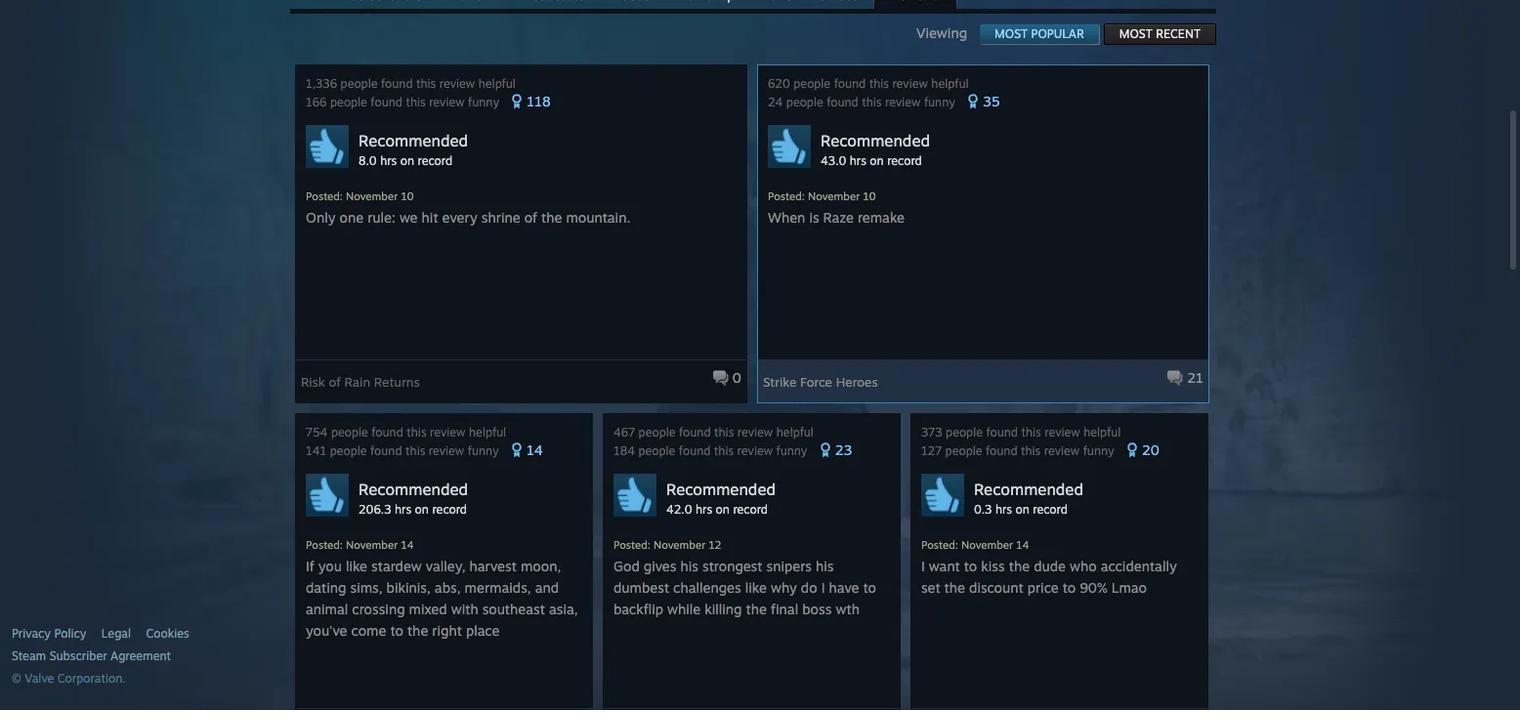 Task type: describe. For each thing, give the bounding box(es) containing it.
posted: for when
[[768, 190, 805, 203]]

lmao
[[1112, 580, 1147, 596]]

recommended 42.0 hrs on record
[[666, 480, 776, 517]]

helpful for 14
[[469, 425, 506, 440]]

strike
[[763, 374, 797, 390]]

10 for we
[[401, 190, 414, 203]]

754
[[306, 425, 328, 440]]

to inside posted: november 12 god gives his strongest snipers his dumbest challenges like why do i have to backflip while killing the final boss wth
[[863, 580, 877, 596]]

crossing
[[352, 601, 405, 618]]

of inside posted: november 10 only one rule: we hit every shrine of the mountain.
[[524, 209, 537, 226]]

strike force heroes
[[763, 374, 878, 390]]

people right 166
[[330, 95, 367, 109]]

1,336
[[306, 76, 337, 91]]

620 people found this review helpful 24 people found this review funny
[[768, 76, 969, 109]]

dating
[[306, 580, 346, 596]]

373
[[921, 425, 943, 440]]

2 his from the left
[[816, 558, 834, 575]]

8.0
[[359, 153, 377, 168]]

posted: november 14 if you like stardew valley, harvest moon, dating sims, bikinis, abs, mermaids, and animal crossing mixed with southeast asia, you've come to the right place
[[306, 538, 578, 639]]

risk
[[301, 374, 325, 390]]

to inside posted: november 14 if you like stardew valley, harvest moon, dating sims, bikinis, abs, mermaids, and animal crossing mixed with southeast asia, you've come to the right place
[[390, 623, 403, 639]]

popular
[[1032, 26, 1084, 41]]

abs,
[[435, 580, 461, 596]]

southeast
[[483, 601, 545, 618]]

recommended for we
[[359, 131, 468, 150]]

november for his
[[654, 538, 706, 552]]

recommended for kiss
[[974, 480, 1084, 499]]

strike force heroes link
[[763, 367, 878, 390]]

want
[[929, 558, 960, 575]]

boss
[[803, 601, 832, 618]]

november for like
[[346, 538, 398, 552]]

god
[[614, 558, 640, 575]]

people right the 754
[[331, 425, 368, 440]]

shrine
[[482, 209, 521, 226]]

0.3
[[974, 502, 992, 517]]

stardew
[[371, 558, 422, 575]]

620
[[768, 76, 790, 91]]

record for remake
[[887, 153, 922, 168]]

every
[[442, 209, 478, 226]]

i inside posted: november 12 god gives his strongest snipers his dumbest challenges like why do i have to backflip while killing the final boss wth
[[822, 580, 825, 596]]

who
[[1070, 558, 1097, 575]]

127
[[921, 444, 942, 458]]

on for kiss
[[1016, 502, 1030, 517]]

on for stardew
[[415, 502, 429, 517]]

people right 373
[[946, 425, 983, 440]]

i inside posted: november 14 i want to kiss the dude who accidentally set the discount price to 90% lmao
[[921, 558, 925, 575]]

bikinis,
[[387, 580, 431, 596]]

raze
[[823, 209, 854, 226]]

the inside posted: november 12 god gives his strongest snipers his dumbest challenges like why do i have to backflip while killing the final boss wth
[[746, 601, 767, 618]]

wth
[[836, 601, 860, 618]]

you've
[[306, 623, 347, 639]]

moon,
[[521, 558, 561, 575]]

legal
[[101, 626, 131, 641]]

on for strongest
[[716, 502, 730, 517]]

35
[[983, 93, 1000, 109]]

helpful for 23
[[777, 425, 814, 440]]

strongest
[[703, 558, 763, 575]]

gives
[[644, 558, 677, 575]]

november for to
[[962, 538, 1014, 552]]

12
[[709, 538, 722, 552]]

cookies
[[146, 626, 189, 641]]

record for kiss
[[1033, 502, 1068, 517]]

people right 141
[[330, 444, 367, 458]]

hrs for remake
[[850, 153, 867, 168]]

killing
[[705, 601, 742, 618]]

corporation.
[[57, 671, 126, 686]]

hrs for kiss
[[996, 502, 1012, 517]]

people right 467
[[639, 425, 676, 440]]

record for stardew
[[432, 502, 467, 517]]

policy
[[54, 626, 86, 641]]

0
[[733, 369, 742, 386]]

most popular
[[995, 26, 1084, 41]]

recommended for remake
[[821, 131, 930, 150]]

118
[[527, 93, 551, 109]]

dude
[[1034, 558, 1066, 575]]

backflip
[[614, 601, 663, 618]]

most recent
[[1120, 26, 1201, 41]]

recommended 206.3 hrs on record
[[359, 480, 468, 517]]

24
[[768, 95, 783, 109]]

recommended 0.3 hrs on record
[[974, 480, 1084, 517]]

sims,
[[350, 580, 383, 596]]

recommended 43.0 hrs on record
[[821, 131, 930, 168]]

we
[[400, 209, 418, 226]]

subscriber
[[50, 649, 107, 664]]

rule:
[[368, 209, 396, 226]]

like inside posted: november 12 god gives his strongest snipers his dumbest challenges like why do i have to backflip while killing the final boss wth
[[745, 580, 767, 596]]

the right kiss
[[1009, 558, 1030, 575]]

force
[[800, 374, 833, 390]]

viewing
[[917, 24, 979, 41]]

141
[[306, 444, 327, 458]]

do
[[801, 580, 818, 596]]

remake
[[858, 209, 905, 226]]

hrs for strongest
[[696, 502, 713, 517]]

to left kiss
[[964, 558, 977, 575]]

467 people found this review helpful 184 people found this review funny
[[614, 425, 814, 458]]

have
[[829, 580, 859, 596]]

of inside 'link'
[[329, 374, 341, 390]]

43.0
[[821, 153, 847, 168]]

place
[[466, 623, 500, 639]]

final
[[771, 601, 799, 618]]

kiss
[[981, 558, 1005, 575]]

harvest
[[470, 558, 517, 575]]

mountain.
[[566, 209, 631, 226]]

mixed
[[409, 601, 447, 618]]

privacy
[[12, 626, 51, 641]]

is
[[810, 209, 820, 226]]

rain
[[345, 374, 370, 390]]

166
[[306, 95, 327, 109]]

asia,
[[549, 601, 578, 618]]

record for we
[[418, 153, 453, 168]]

privacy policy link
[[12, 626, 86, 642]]



Task type: vqa. For each thing, say whether or not it's contained in the screenshot.
the left I
yes



Task type: locate. For each thing, give the bounding box(es) containing it.
record up hit
[[418, 153, 453, 168]]

14 left '184'
[[527, 442, 543, 458]]

steam subscriber agreement link
[[12, 649, 285, 665]]

record
[[418, 153, 453, 168], [887, 153, 922, 168], [432, 502, 467, 517], [733, 502, 768, 517], [1033, 502, 1068, 517]]

mermaids,
[[465, 580, 531, 596]]

returns
[[374, 374, 420, 390]]

funny inside 373 people found this review helpful 127 people found this review funny
[[1083, 444, 1115, 458]]

posted: for i
[[921, 538, 959, 552]]

people right '1,336'
[[341, 76, 378, 91]]

10 inside posted: november 10 when is raze remake
[[863, 190, 876, 203]]

posted: inside posted: november 10 when is raze remake
[[768, 190, 805, 203]]

like left why
[[745, 580, 767, 596]]

1 horizontal spatial i
[[921, 558, 925, 575]]

helpful for 20
[[1084, 425, 1121, 440]]

1 vertical spatial like
[[745, 580, 767, 596]]

posted:
[[306, 190, 343, 203], [768, 190, 805, 203], [306, 538, 343, 552], [614, 538, 651, 552], [921, 538, 959, 552]]

like inside posted: november 14 if you like stardew valley, harvest moon, dating sims, bikinis, abs, mermaids, and animal crossing mixed with southeast asia, you've come to the right place
[[346, 558, 368, 575]]

legal link
[[101, 626, 131, 642]]

the down want on the right bottom
[[945, 580, 966, 596]]

the down mixed
[[407, 623, 428, 639]]

754 people found this review helpful 141 people found this review funny
[[306, 425, 506, 458]]

helpful for 118
[[479, 76, 516, 91]]

on inside recommended 0.3 hrs on record
[[1016, 502, 1030, 517]]

0 horizontal spatial 14
[[401, 538, 414, 552]]

november inside posted: november 10 only one rule: we hit every shrine of the mountain.
[[346, 190, 398, 203]]

14 up stardew at the bottom of page
[[401, 538, 414, 552]]

hrs for stardew
[[395, 502, 412, 517]]

0 horizontal spatial 10
[[401, 190, 414, 203]]

most left recent on the right top of the page
[[1120, 26, 1153, 41]]

funny for 23
[[776, 444, 808, 458]]

42.0
[[666, 502, 692, 517]]

0 vertical spatial i
[[921, 558, 925, 575]]

recommended for stardew
[[359, 480, 468, 499]]

funny inside 1,336 people found this review helpful 166 people found this review funny
[[468, 95, 499, 109]]

helpful inside 373 people found this review helpful 127 people found this review funny
[[1084, 425, 1121, 440]]

helpful inside 1,336 people found this review helpful 166 people found this review funny
[[479, 76, 516, 91]]

recommended down 1,336 people found this review helpful 166 people found this review funny on the top
[[359, 131, 468, 150]]

on right the 206.3
[[415, 502, 429, 517]]

hrs inside recommended 42.0 hrs on record
[[696, 502, 713, 517]]

hrs right 0.3 at the bottom right of page
[[996, 502, 1012, 517]]

2 most from the left
[[1120, 26, 1153, 41]]

november up kiss
[[962, 538, 1014, 552]]

1 horizontal spatial 14
[[527, 442, 543, 458]]

0 horizontal spatial his
[[681, 558, 699, 575]]

agreement
[[111, 649, 171, 664]]

november up stardew at the bottom of page
[[346, 538, 398, 552]]

the left mountain.
[[541, 209, 562, 226]]

184
[[614, 444, 635, 458]]

discount
[[969, 580, 1024, 596]]

most for most popular
[[995, 26, 1028, 41]]

on right the 8.0
[[400, 153, 414, 168]]

recommended 8.0 hrs on record
[[359, 131, 468, 168]]

posted: inside posted: november 14 i want to kiss the dude who accidentally set the discount price to 90% lmao
[[921, 538, 959, 552]]

on up 12
[[716, 502, 730, 517]]

1 his from the left
[[681, 558, 699, 575]]

posted: inside posted: november 14 if you like stardew valley, harvest moon, dating sims, bikinis, abs, mermaids, and animal crossing mixed with southeast asia, you've come to the right place
[[306, 538, 343, 552]]

to
[[964, 558, 977, 575], [863, 580, 877, 596], [1063, 580, 1076, 596], [390, 623, 403, 639]]

funny for 118
[[468, 95, 499, 109]]

10 up remake
[[863, 190, 876, 203]]

hrs inside recommended 0.3 hrs on record
[[996, 502, 1012, 517]]

of right risk at the bottom
[[329, 374, 341, 390]]

review
[[440, 76, 475, 91], [893, 76, 928, 91], [429, 95, 465, 109], [885, 95, 921, 109], [430, 425, 466, 440], [738, 425, 773, 440], [1045, 425, 1081, 440], [429, 444, 464, 458], [737, 444, 773, 458], [1044, 444, 1080, 458]]

record inside "recommended 8.0 hrs on record"
[[418, 153, 453, 168]]

posted: up want on the right bottom
[[921, 538, 959, 552]]

on right 43.0
[[870, 153, 884, 168]]

hrs inside recommended 43.0 hrs on record
[[850, 153, 867, 168]]

14 for i want to kiss the dude who accidentally set the discount price to 90% lmao
[[1017, 538, 1030, 552]]

funny for 14
[[468, 444, 499, 458]]

privacy policy
[[12, 626, 86, 641]]

record inside recommended 42.0 hrs on record
[[733, 502, 768, 517]]

10 up we
[[401, 190, 414, 203]]

set
[[921, 580, 941, 596]]

23
[[835, 442, 852, 458]]

record up remake
[[887, 153, 922, 168]]

november inside posted: november 12 god gives his strongest snipers his dumbest challenges like why do i have to backflip while killing the final boss wth
[[654, 538, 706, 552]]

posted: for only
[[306, 190, 343, 203]]

10 inside posted: november 10 only one rule: we hit every shrine of the mountain.
[[401, 190, 414, 203]]

2 horizontal spatial 14
[[1017, 538, 1030, 552]]

valve
[[25, 671, 54, 686]]

most popular link
[[979, 23, 1100, 45]]

record inside recommended 43.0 hrs on record
[[887, 153, 922, 168]]

posted: inside posted: november 12 god gives his strongest snipers his dumbest challenges like why do i have to backflip while killing the final boss wth
[[614, 538, 651, 552]]

funny inside 467 people found this review helpful 184 people found this review funny
[[776, 444, 808, 458]]

recent
[[1156, 26, 1201, 41]]

hit
[[422, 209, 438, 226]]

only
[[306, 209, 336, 226]]

his up do
[[816, 558, 834, 575]]

november inside posted: november 10 when is raze remake
[[808, 190, 860, 203]]

funny left '23'
[[776, 444, 808, 458]]

posted: november 10 when is raze remake
[[768, 190, 905, 226]]

helpful for 35
[[932, 76, 969, 91]]

to right the come
[[390, 623, 403, 639]]

0 horizontal spatial of
[[329, 374, 341, 390]]

why
[[771, 580, 797, 596]]

©
[[12, 671, 21, 686]]

the left final
[[746, 601, 767, 618]]

14 inside posted: november 14 i want to kiss the dude who accidentally set the discount price to 90% lmao
[[1017, 538, 1030, 552]]

hrs inside recommended 206.3 hrs on record
[[395, 502, 412, 517]]

hrs right the 206.3
[[395, 502, 412, 517]]

helpful
[[479, 76, 516, 91], [932, 76, 969, 91], [469, 425, 506, 440], [777, 425, 814, 440], [1084, 425, 1121, 440]]

10
[[401, 190, 414, 203], [863, 190, 876, 203]]

posted: for if
[[306, 538, 343, 552]]

hrs inside "recommended 8.0 hrs on record"
[[380, 153, 397, 168]]

recommended down 373 people found this review helpful 127 people found this review funny
[[974, 480, 1084, 499]]

on inside "recommended 8.0 hrs on record"
[[400, 153, 414, 168]]

posted: up 'god'
[[614, 538, 651, 552]]

posted: november 10 only one rule: we hit every shrine of the mountain.
[[306, 190, 631, 226]]

to right have
[[863, 580, 877, 596]]

most for most recent
[[1120, 26, 1153, 41]]

1 vertical spatial of
[[329, 374, 341, 390]]

snipers
[[767, 558, 812, 575]]

valley,
[[426, 558, 466, 575]]

1 horizontal spatial 10
[[863, 190, 876, 203]]

hrs right 43.0
[[850, 153, 867, 168]]

november up gives
[[654, 538, 706, 552]]

recommended for strongest
[[666, 480, 776, 499]]

november inside posted: november 14 if you like stardew valley, harvest moon, dating sims, bikinis, abs, mermaids, and animal crossing mixed with southeast asia, you've come to the right place
[[346, 538, 398, 552]]

2 10 from the left
[[863, 190, 876, 203]]

20
[[1142, 442, 1160, 458]]

to left 90%
[[1063, 580, 1076, 596]]

helpful inside 467 people found this review helpful 184 people found this review funny
[[777, 425, 814, 440]]

0 horizontal spatial like
[[346, 558, 368, 575]]

most recent link
[[1104, 23, 1217, 45]]

november for rule:
[[346, 190, 398, 203]]

the inside posted: november 14 if you like stardew valley, harvest moon, dating sims, bikinis, abs, mermaids, and animal crossing mixed with southeast asia, you've come to the right place
[[407, 623, 428, 639]]

0 horizontal spatial most
[[995, 26, 1028, 41]]

helpful inside 754 people found this review helpful 141 people found this review funny
[[469, 425, 506, 440]]

record inside recommended 206.3 hrs on record
[[432, 502, 467, 517]]

funny up recommended 206.3 hrs on record
[[468, 444, 499, 458]]

21
[[1188, 369, 1204, 386]]

people
[[341, 76, 378, 91], [794, 76, 831, 91], [330, 95, 367, 109], [787, 95, 824, 109], [331, 425, 368, 440], [639, 425, 676, 440], [946, 425, 983, 440], [330, 444, 367, 458], [639, 444, 676, 458], [946, 444, 983, 458]]

record for strongest
[[733, 502, 768, 517]]

recommended
[[359, 131, 468, 150], [821, 131, 930, 150], [359, 480, 468, 499], [666, 480, 776, 499], [974, 480, 1084, 499]]

funny inside 754 people found this review helpful 141 people found this review funny
[[468, 444, 499, 458]]

1 vertical spatial i
[[822, 580, 825, 596]]

posted: november 12 god gives his strongest snipers his dumbest challenges like why do i have to backflip while killing the final boss wth
[[614, 538, 877, 618]]

0 vertical spatial like
[[346, 558, 368, 575]]

on for remake
[[870, 153, 884, 168]]

funny for 35
[[924, 95, 956, 109]]

funny left 118
[[468, 95, 499, 109]]

with
[[451, 601, 479, 618]]

funny inside 620 people found this review helpful 24 people found this review funny
[[924, 95, 956, 109]]

hrs right "42.0"
[[696, 502, 713, 517]]

while
[[667, 601, 701, 618]]

1 10 from the left
[[401, 190, 414, 203]]

record up strongest
[[733, 502, 768, 517]]

1 most from the left
[[995, 26, 1028, 41]]

recommended up the 206.3
[[359, 480, 468, 499]]

record up valley,
[[432, 502, 467, 517]]

10 for remake
[[863, 190, 876, 203]]

record up dude on the bottom
[[1033, 502, 1068, 517]]

risk of rain returns
[[301, 374, 420, 390]]

1 horizontal spatial of
[[524, 209, 537, 226]]

people right '184'
[[639, 444, 676, 458]]

this
[[416, 76, 436, 91], [869, 76, 889, 91], [406, 95, 426, 109], [862, 95, 882, 109], [407, 425, 427, 440], [714, 425, 734, 440], [1022, 425, 1042, 440], [406, 444, 425, 458], [714, 444, 734, 458], [1021, 444, 1041, 458]]

people right 127
[[946, 444, 983, 458]]

recommended up "42.0"
[[666, 480, 776, 499]]

467
[[614, 425, 635, 440]]

0 horizontal spatial i
[[822, 580, 825, 596]]

recommended up 43.0
[[821, 131, 930, 150]]

posted: for god
[[614, 538, 651, 552]]

hrs right the 8.0
[[380, 153, 397, 168]]

right
[[432, 623, 462, 639]]

animal
[[306, 601, 348, 618]]

posted: inside posted: november 10 only one rule: we hit every shrine of the mountain.
[[306, 190, 343, 203]]

i right do
[[822, 580, 825, 596]]

come
[[351, 623, 386, 639]]

record inside recommended 0.3 hrs on record
[[1033, 502, 1068, 517]]

on for we
[[400, 153, 414, 168]]

helpful inside 620 people found this review helpful 24 people found this review funny
[[932, 76, 969, 91]]

cookies link
[[146, 626, 189, 642]]

risk of rain returns link
[[301, 367, 420, 390]]

on inside recommended 206.3 hrs on record
[[415, 502, 429, 517]]

1 horizontal spatial his
[[816, 558, 834, 575]]

november up "rule:"
[[346, 190, 398, 203]]

14 inside posted: november 14 if you like stardew valley, harvest moon, dating sims, bikinis, abs, mermaids, and animal crossing mixed with southeast asia, you've come to the right place
[[401, 538, 414, 552]]

price
[[1028, 580, 1059, 596]]

posted: up only
[[306, 190, 343, 203]]

people right the '620'
[[794, 76, 831, 91]]

posted: up you
[[306, 538, 343, 552]]

1,336 people found this review helpful 166 people found this review funny
[[306, 76, 516, 109]]

funny for 20
[[1083, 444, 1115, 458]]

posted: up when
[[768, 190, 805, 203]]

dumbest
[[614, 580, 670, 596]]

on inside recommended 42.0 hrs on record
[[716, 502, 730, 517]]

november inside posted: november 14 i want to kiss the dude who accidentally set the discount price to 90% lmao
[[962, 538, 1014, 552]]

206.3
[[359, 502, 391, 517]]

the inside posted: november 10 only one rule: we hit every shrine of the mountain.
[[541, 209, 562, 226]]

0 vertical spatial of
[[524, 209, 537, 226]]

1 horizontal spatial like
[[745, 580, 767, 596]]

funny left 20
[[1083, 444, 1115, 458]]

november for raze
[[808, 190, 860, 203]]

people right 24
[[787, 95, 824, 109]]

on right 0.3 at the bottom right of page
[[1016, 502, 1030, 517]]

most left popular at top
[[995, 26, 1028, 41]]

november up raze
[[808, 190, 860, 203]]

when
[[768, 209, 806, 226]]

his up "challenges"
[[681, 558, 699, 575]]

like
[[346, 558, 368, 575], [745, 580, 767, 596]]

like up the sims,
[[346, 558, 368, 575]]

and
[[535, 580, 559, 596]]

posted: november 14 i want to kiss the dude who accidentally set the discount price to 90% lmao
[[921, 538, 1177, 596]]

hrs for we
[[380, 153, 397, 168]]

14 for if you like stardew valley, harvest moon, dating sims, bikinis, abs, mermaids, and animal crossing mixed with southeast asia, you've come to the right place
[[401, 538, 414, 552]]

one
[[340, 209, 364, 226]]

steam
[[12, 649, 46, 664]]

you
[[318, 558, 342, 575]]

14 up price
[[1017, 538, 1030, 552]]

1 horizontal spatial most
[[1120, 26, 1153, 41]]

on
[[400, 153, 414, 168], [870, 153, 884, 168], [415, 502, 429, 517], [716, 502, 730, 517], [1016, 502, 1030, 517]]

i
[[921, 558, 925, 575], [822, 580, 825, 596]]

i left want on the right bottom
[[921, 558, 925, 575]]

found
[[381, 76, 413, 91], [834, 76, 866, 91], [371, 95, 403, 109], [827, 95, 859, 109], [372, 425, 403, 440], [679, 425, 711, 440], [986, 425, 1018, 440], [370, 444, 402, 458], [679, 444, 711, 458], [986, 444, 1018, 458]]

on inside recommended 43.0 hrs on record
[[870, 153, 884, 168]]

of right shrine
[[524, 209, 537, 226]]

most
[[995, 26, 1028, 41], [1120, 26, 1153, 41]]

cookies steam subscriber agreement © valve corporation.
[[12, 626, 189, 686]]

funny left 35
[[924, 95, 956, 109]]



